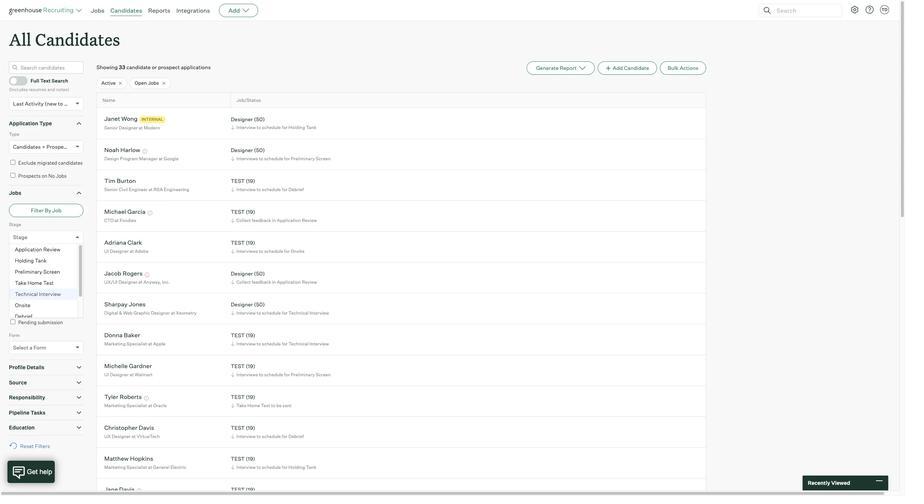 Task type: vqa. For each thing, say whether or not it's contained in the screenshot.
to within the 'designer (50) interview to schedule for technical interview'
yes



Task type: locate. For each thing, give the bounding box(es) containing it.
2 vertical spatial tank
[[306, 465, 316, 471]]

candidates inside 'type' "element"
[[13, 144, 41, 150]]

interviews to schedule for preliminary screen link up the test (19) take home test to be sent
[[230, 372, 332, 379]]

1 marketing from the top
[[104, 342, 126, 347]]

select
[[13, 345, 28, 351]]

0 vertical spatial feedback
[[252, 218, 271, 223]]

1 horizontal spatial be
[[276, 403, 282, 409]]

tim
[[104, 177, 115, 185]]

technical interview
[[15, 291, 61, 298]]

schedule inside test (19) interview to schedule for holding tank
[[262, 465, 281, 471]]

jane davis has been in application review for more than 5 days image
[[136, 490, 143, 494]]

at down michelle gardner link
[[130, 372, 134, 378]]

at left apple on the bottom of the page
[[148, 342, 152, 347]]

take inside the test (19) take home test to be sent
[[236, 403, 247, 409]]

interview inside the designer (50) interview to schedule for holding tank
[[236, 125, 256, 131]]

collect feedback in application review link up designer (50) interview to schedule for technical interview
[[230, 279, 319, 286]]

form right a
[[34, 345, 46, 351]]

marketing inside donna baker marketing specialist at apple
[[104, 342, 126, 347]]

(19) inside test (19) interviews to schedule for preliminary screen
[[246, 364, 255, 370]]

candidates up exclude
[[13, 144, 41, 150]]

candidates + prospects option
[[13, 144, 71, 150]]

collect for jacob rogers
[[236, 280, 251, 285]]

candidate reports are now available! apply filters and select "view in app" element
[[527, 62, 595, 75]]

1 vertical spatial tank
[[35, 258, 47, 264]]

at inside tim burton senior civil engineer at rsa engineering
[[149, 187, 153, 193]]

specialist down hopkins
[[127, 465, 147, 471]]

for inside the designer (50) interview to schedule for holding tank
[[282, 125, 288, 131]]

1 vertical spatial be
[[276, 403, 282, 409]]

type inside "element"
[[9, 132, 19, 137]]

at down tyler roberts has been in take home test for more than 7 days image
[[148, 403, 152, 409]]

designer inside adriana clark ui designer at adobe
[[110, 249, 129, 254]]

prospects on no jobs
[[18, 173, 67, 179]]

exclude
[[18, 160, 36, 166]]

9 test from the top
[[231, 487, 245, 494]]

test inside test (19) collect feedback in application review
[[231, 209, 245, 215]]

0 vertical spatial be
[[25, 307, 31, 313]]

interview for senior civil engineer at rsa engineering
[[236, 187, 256, 193]]

sent up the pending submission
[[32, 307, 41, 313]]

submitted down take home test option
[[35, 290, 61, 297]]

1 horizontal spatial test
[[261, 403, 270, 409]]

interview to schedule for holding tank link for (50)
[[230, 124, 318, 131]]

screen inside test (19) interviews to schedule for preliminary screen
[[316, 372, 331, 378]]

review inside designer (50) collect feedback in application review
[[302, 280, 317, 285]]

candidates right jobs link
[[110, 7, 142, 14]]

noah harlow link
[[104, 147, 140, 155]]

(50) down designer (50) collect feedback in application review
[[254, 302, 265, 308]]

be right to
[[25, 307, 31, 313]]

in up test (19) interviews to schedule for onsite
[[272, 218, 276, 223]]

schedule inside test (19) interviews to schedule for preliminary screen
[[264, 372, 283, 378]]

submitted
[[28, 278, 50, 284], [35, 290, 61, 297]]

stage element
[[9, 221, 83, 322]]

for for jones
[[282, 311, 288, 316]]

designer (50) collect feedback in application review
[[231, 271, 317, 285]]

to
[[58, 100, 63, 107], [257, 125, 261, 131], [259, 156, 263, 162], [257, 187, 261, 193], [259, 249, 263, 254], [257, 311, 261, 316], [257, 342, 261, 347], [259, 372, 263, 378], [271, 403, 275, 409], [257, 434, 261, 440], [257, 465, 261, 471]]

harlow
[[120, 147, 140, 154]]

take home test
[[15, 280, 54, 286]]

feedback inside test (19) collect feedback in application review
[[252, 218, 271, 223]]

7 (19) from the top
[[246, 426, 255, 432]]

schedule inside test (19) interview to schedule for technical interview
[[262, 342, 281, 347]]

1 vertical spatial job
[[9, 278, 17, 284]]

job post submitted down take home test
[[13, 290, 61, 297]]

None field
[[13, 231, 15, 244]]

interview to schedule for debrief link up test (19) interview to schedule for holding tank
[[230, 434, 306, 441]]

1 (50) from the top
[[254, 116, 265, 123]]

holding for designer (50)
[[289, 125, 305, 131]]

interview to schedule for technical interview link up test (19) interview to schedule for technical interview
[[230, 310, 331, 317]]

ui inside the michelle gardner ui designer at walmart
[[104, 372, 109, 378]]

interviews to schedule for preliminary screen link for (50)
[[230, 155, 332, 162]]

test for michelle gardner
[[231, 364, 245, 370]]

holding tank option
[[9, 255, 77, 267]]

feedback inside designer (50) collect feedback in application review
[[252, 280, 271, 285]]

0 vertical spatial collect feedback in application review link
[[230, 217, 319, 224]]

in inside test (19) collect feedback in application review
[[272, 218, 276, 223]]

review inside test (19) collect feedback in application review
[[302, 218, 317, 223]]

1 vertical spatial sent
[[283, 403, 292, 409]]

feedback up test (19) interviews to schedule for onsite
[[252, 218, 271, 223]]

jacob rogers
[[104, 270, 143, 278]]

and
[[47, 87, 55, 92]]

form element
[[9, 332, 83, 360]]

davis inside christopher davis ux designer at virtuetech
[[139, 425, 154, 432]]

interview to schedule for debrief link up test (19) collect feedback in application review
[[230, 186, 306, 193]]

0 vertical spatial sent
[[32, 307, 41, 313]]

2 interview to schedule for holding tank link from the top
[[230, 464, 318, 472]]

list box
[[9, 244, 83, 322]]

list box containing application review
[[9, 244, 83, 322]]

3 interviews from the top
[[236, 372, 258, 378]]

stage
[[9, 222, 21, 228], [13, 234, 27, 241]]

for for baker
[[282, 342, 288, 347]]

interviews inside designer (50) interviews to schedule for preliminary screen
[[236, 156, 258, 162]]

1 feedback from the top
[[252, 218, 271, 223]]

hopkins
[[130, 456, 153, 463]]

submitted down the preliminary screen
[[28, 278, 50, 284]]

test for adriana clark
[[231, 240, 245, 246]]

at inside donna baker marketing specialist at apple
[[148, 342, 152, 347]]

screen for test (19)
[[316, 372, 331, 378]]

job post submitted element
[[9, 278, 83, 306]]

0 vertical spatial collect
[[236, 218, 251, 223]]

schedule inside designer (50) interview to schedule for technical interview
[[262, 311, 281, 316]]

marketing specialist at oracle
[[104, 403, 167, 409]]

list box inside stage element
[[9, 244, 83, 322]]

marketing down tyler
[[104, 403, 126, 409]]

prospects right "+"
[[46, 144, 71, 150]]

2 (50) from the top
[[254, 147, 265, 154]]

all
[[9, 28, 31, 50]]

0 vertical spatial take
[[15, 280, 26, 286]]

last activity (new to old) option
[[13, 100, 74, 107]]

tank
[[306, 125, 316, 131], [35, 258, 47, 264], [306, 465, 316, 471]]

marketing for donna
[[104, 342, 126, 347]]

preliminary inside test (19) interviews to schedule for preliminary screen
[[291, 372, 315, 378]]

interviews inside test (19) interviews to schedule for preliminary screen
[[236, 372, 258, 378]]

3 (50) from the top
[[254, 271, 265, 277]]

technical for donna baker
[[289, 342, 309, 347]]

test inside test (19) interviews to schedule for onsite
[[231, 240, 245, 246]]

1 interviews from the top
[[236, 156, 258, 162]]

to inside test (19) interview to schedule for holding tank
[[257, 465, 261, 471]]

interview for digital & web graphic designer at xeometry
[[236, 311, 256, 316]]

1 ui from the top
[[104, 249, 109, 254]]

interview for ux designer at virtuetech
[[236, 434, 256, 440]]

take home test option
[[9, 278, 77, 289]]

(includes
[[9, 87, 28, 92]]

debrief up test (19) interview to schedule for holding tank
[[289, 434, 304, 440]]

3 (19) from the top
[[246, 240, 255, 246]]

(50) down job/status
[[254, 116, 265, 123]]

Search candidates field
[[9, 62, 83, 74]]

to inside test (19) interviews to schedule for onsite
[[259, 249, 263, 254]]

name
[[102, 98, 115, 103]]

marketing down matthew
[[104, 465, 126, 471]]

schedule for burton
[[262, 187, 281, 193]]

ui down 'adriana' at the left top of the page
[[104, 249, 109, 254]]

technical up test (19) interview to schedule for technical interview
[[289, 311, 309, 316]]

(50) down the designer (50) interview to schedule for holding tank at top
[[254, 147, 265, 154]]

davis up virtuetech
[[139, 425, 154, 432]]

add inside "popup button"
[[228, 7, 240, 14]]

1 interviews to schedule for preliminary screen link from the top
[[230, 155, 332, 162]]

take inside option
[[15, 280, 26, 286]]

2 interviews from the top
[[236, 249, 258, 254]]

specialist down roberts
[[127, 403, 147, 409]]

6 test from the top
[[231, 395, 245, 401]]

post down the preliminary screen
[[18, 278, 27, 284]]

1 test from the top
[[231, 178, 245, 185]]

(50) inside the designer (50) interview to schedule for holding tank
[[254, 116, 265, 123]]

feedback down interviews to schedule for onsite 'link'
[[252, 280, 271, 285]]

schedule for baker
[[262, 342, 281, 347]]

marketing down donna
[[104, 342, 126, 347]]

3 marketing from the top
[[104, 465, 126, 471]]

0 vertical spatial interviews to schedule for preliminary screen link
[[230, 155, 332, 162]]

reached milestone element
[[9, 249, 83, 278]]

schedule for clark
[[264, 249, 283, 254]]

notes)
[[56, 87, 69, 92]]

0 vertical spatial job
[[52, 208, 61, 214]]

1 vertical spatial interviews to schedule for preliminary screen link
[[230, 372, 332, 379]]

post down take home test
[[23, 290, 34, 297]]

in for jacob rogers
[[272, 280, 276, 285]]

1 vertical spatial in
[[272, 280, 276, 285]]

specialist inside donna baker marketing specialist at apple
[[127, 342, 147, 347]]

test (19) take home test to be sent
[[231, 395, 292, 409]]

2 vertical spatial specialist
[[127, 465, 147, 471]]

preliminary
[[291, 156, 315, 162], [15, 269, 42, 275], [291, 372, 315, 378]]

specialist down baker
[[127, 342, 147, 347]]

0 horizontal spatial type
[[9, 132, 19, 137]]

application up designer (50) interview to schedule for technical interview
[[277, 280, 301, 285]]

for inside test (19) interview to schedule for holding tank
[[282, 465, 288, 471]]

marketing for matthew
[[104, 465, 126, 471]]

report
[[560, 65, 577, 71]]

interviews to schedule for preliminary screen link for (19)
[[230, 372, 332, 379]]

collect feedback in application review link for jacob rogers
[[230, 279, 319, 286]]

0 vertical spatial holding
[[289, 125, 305, 131]]

2 collect from the top
[[236, 280, 251, 285]]

0 vertical spatial add
[[228, 7, 240, 14]]

home inside the test (19) take home test to be sent
[[247, 403, 260, 409]]

inc.
[[162, 280, 170, 285]]

1 vertical spatial collect
[[236, 280, 251, 285]]

jobs right the open
[[148, 80, 159, 86]]

rsa
[[154, 187, 163, 193]]

specialist
[[127, 342, 147, 347], [127, 403, 147, 409], [127, 465, 147, 471]]

designer inside designer (50) collect feedback in application review
[[231, 271, 253, 277]]

be down test (19) interviews to schedule for preliminary screen
[[276, 403, 282, 409]]

specialist inside matthew hopkins marketing specialist at general electric
[[127, 465, 147, 471]]

2 interview to schedule for technical interview link from the top
[[230, 341, 331, 348]]

1 vertical spatial davis
[[119, 487, 135, 494]]

michael garcia has been in application review for more than 5 days image
[[147, 211, 153, 216]]

preliminary for test (19)
[[291, 372, 315, 378]]

(50) down interviews to schedule for onsite 'link'
[[254, 271, 265, 277]]

2 in from the top
[[272, 280, 276, 285]]

in up designer (50) interview to schedule for technical interview
[[272, 280, 276, 285]]

0 horizontal spatial add
[[228, 7, 240, 14]]

debrief
[[289, 187, 304, 193], [15, 314, 32, 320], [289, 434, 304, 440]]

2 test (19) interview to schedule for debrief from the top
[[231, 426, 304, 440]]

1 interview to schedule for holding tank link from the top
[[230, 124, 318, 131]]

4 test from the top
[[231, 333, 245, 339]]

2 vertical spatial interviews
[[236, 372, 258, 378]]

5 (19) from the top
[[246, 364, 255, 370]]

google
[[164, 156, 179, 162]]

2 (19) from the top
[[246, 209, 255, 215]]

marketing inside matthew hopkins marketing specialist at general electric
[[104, 465, 126, 471]]

2 senior from the top
[[104, 187, 118, 193]]

td button
[[879, 4, 891, 16]]

1 horizontal spatial type
[[39, 120, 52, 127]]

job up "to be sent" checkbox
[[13, 290, 22, 297]]

1 interview to schedule for technical interview link from the top
[[230, 310, 331, 317]]

1 vertical spatial interview to schedule for debrief link
[[230, 434, 306, 441]]

holding inside the designer (50) interview to schedule for holding tank
[[289, 125, 305, 131]]

senior down "tim"
[[104, 187, 118, 193]]

onsite up pending
[[15, 302, 30, 309]]

reset
[[20, 444, 34, 450]]

0 vertical spatial tank
[[306, 125, 316, 131]]

garcia
[[127, 208, 145, 216]]

for for hopkins
[[282, 465, 288, 471]]

0 vertical spatial form
[[9, 333, 20, 338]]

pending submission
[[18, 320, 63, 326]]

2 vertical spatial job
[[13, 290, 22, 297]]

0 vertical spatial interview to schedule for holding tank link
[[230, 124, 318, 131]]

debrief inside option
[[15, 314, 32, 320]]

to inside designer (50) interviews to schedule for preliminary screen
[[259, 156, 263, 162]]

0 vertical spatial review
[[302, 218, 317, 223]]

holding
[[289, 125, 305, 131], [15, 258, 34, 264], [289, 465, 305, 471]]

(50) inside designer (50) interviews to schedule for preliminary screen
[[254, 147, 265, 154]]

6 (19) from the top
[[246, 395, 255, 401]]

job
[[52, 208, 61, 214], [9, 278, 17, 284], [13, 290, 22, 297]]

application down last
[[9, 120, 38, 127]]

0 vertical spatial debrief
[[289, 187, 304, 193]]

at down clark
[[130, 249, 134, 254]]

2 interviews to schedule for preliminary screen link from the top
[[230, 372, 332, 379]]

review for jacob rogers
[[302, 280, 317, 285]]

job right by
[[52, 208, 61, 214]]

0 horizontal spatial home
[[28, 280, 42, 286]]

sharpay jones link
[[104, 301, 146, 310]]

at down christopher davis link
[[132, 434, 136, 440]]

1 (19) from the top
[[246, 178, 255, 185]]

4 (50) from the top
[[254, 302, 265, 308]]

jobs left 'candidates' link
[[91, 7, 104, 14]]

at left xeometry
[[171, 311, 175, 316]]

for for burton
[[282, 187, 288, 193]]

in inside designer (50) collect feedback in application review
[[272, 280, 276, 285]]

0 horizontal spatial be
[[25, 307, 31, 313]]

7 test from the top
[[231, 426, 245, 432]]

1 horizontal spatial prospects
[[46, 144, 71, 150]]

1 vertical spatial specialist
[[127, 403, 147, 409]]

0 horizontal spatial take
[[15, 280, 26, 286]]

noah harlow
[[104, 147, 140, 154]]

(19) inside test (19) interviews to schedule for onsite
[[246, 240, 255, 246]]

general
[[153, 465, 170, 471]]

type down application type
[[9, 132, 19, 137]]

1 vertical spatial interviews
[[236, 249, 258, 254]]

designer (50) interviews to schedule for preliminary screen
[[231, 147, 331, 162]]

michael garcia
[[104, 208, 145, 216]]

last activity (new to old)
[[13, 100, 74, 107]]

preliminary inside option
[[15, 269, 42, 275]]

1 interview to schedule for debrief link from the top
[[230, 186, 306, 193]]

1 collect feedback in application review link from the top
[[230, 217, 319, 224]]

0 vertical spatial interview to schedule for technical interview link
[[230, 310, 331, 317]]

0 vertical spatial davis
[[139, 425, 154, 432]]

Prospects on No Jobs checkbox
[[10, 173, 15, 178]]

form
[[9, 333, 20, 338], [34, 345, 46, 351]]

review for michael garcia
[[302, 218, 317, 223]]

1 horizontal spatial form
[[34, 345, 46, 351]]

1 vertical spatial preliminary
[[15, 269, 42, 275]]

1 horizontal spatial onsite
[[291, 249, 304, 254]]

1 horizontal spatial davis
[[139, 425, 154, 432]]

technical up test (19) interviews to schedule for preliminary screen
[[289, 342, 309, 347]]

holding inside "option"
[[15, 258, 34, 264]]

form down pending submission option
[[9, 333, 20, 338]]

test (19) interview to schedule for debrief for burton
[[231, 178, 304, 193]]

2 vertical spatial marketing
[[104, 465, 126, 471]]

4 (19) from the top
[[246, 333, 255, 339]]

modern
[[144, 125, 160, 131]]

1 vertical spatial onsite
[[15, 302, 30, 309]]

1 specialist from the top
[[127, 342, 147, 347]]

0 vertical spatial interview to schedule for debrief link
[[230, 186, 306, 193]]

screen inside designer (50) interviews to schedule for preliminary screen
[[316, 156, 331, 162]]

1 vertical spatial senior
[[104, 187, 118, 193]]

schedule for hopkins
[[262, 465, 281, 471]]

designer inside designer (50) interviews to schedule for preliminary screen
[[231, 147, 253, 154]]

0 vertical spatial ui
[[104, 249, 109, 254]]

test (19) interview to schedule for debrief up test (19) collect feedback in application review
[[231, 178, 304, 193]]

test (19) interviews to schedule for preliminary screen
[[231, 364, 331, 378]]

0 vertical spatial senior
[[104, 125, 118, 131]]

full
[[31, 78, 39, 84]]

interview to schedule for debrief link for burton
[[230, 186, 306, 193]]

profile
[[9, 365, 25, 371]]

ui down michelle
[[104, 372, 109, 378]]

1 vertical spatial interview to schedule for holding tank link
[[230, 464, 318, 472]]

preliminary screen option
[[9, 267, 77, 278]]

test
[[231, 178, 245, 185], [231, 209, 245, 215], [231, 240, 245, 246], [231, 333, 245, 339], [231, 364, 245, 370], [231, 395, 245, 401], [231, 426, 245, 432], [231, 456, 245, 463], [231, 487, 245, 494]]

collect feedback in application review link up test (19) interviews to schedule for onsite
[[230, 217, 319, 224]]

1 vertical spatial interview to schedule for technical interview link
[[230, 341, 331, 348]]

applications
[[181, 64, 211, 70]]

1 horizontal spatial sent
[[283, 403, 292, 409]]

0 vertical spatial preliminary
[[291, 156, 315, 162]]

debrief for christopher davis
[[289, 434, 304, 440]]

application up holding tank
[[15, 246, 42, 253]]

walmart
[[135, 372, 153, 378]]

home
[[28, 280, 42, 286], [247, 403, 260, 409]]

application inside test (19) collect feedback in application review
[[277, 218, 301, 223]]

1 horizontal spatial home
[[247, 403, 260, 409]]

1 test (19) interview to schedule for debrief from the top
[[231, 178, 304, 193]]

milestone down reached milestone
[[13, 262, 37, 269]]

0 vertical spatial candidates
[[110, 7, 142, 14]]

technical for sharpay jones
[[289, 311, 309, 316]]

senior down janet
[[104, 125, 118, 131]]

1 vertical spatial collect feedback in application review link
[[230, 279, 319, 286]]

2 collect feedback in application review link from the top
[[230, 279, 319, 286]]

holding inside test (19) interview to schedule for holding tank
[[289, 465, 305, 471]]

tank for designer (50)
[[306, 125, 316, 131]]

2 vertical spatial review
[[302, 280, 317, 285]]

add for add candidate
[[613, 65, 623, 71]]

rogers
[[123, 270, 143, 278]]

Exclude migrated candidates checkbox
[[10, 160, 15, 165]]

0 horizontal spatial davis
[[119, 487, 135, 494]]

cto at foodies
[[104, 218, 136, 223]]

2 vertical spatial holding
[[289, 465, 305, 471]]

1 vertical spatial technical
[[289, 311, 309, 316]]

(50) inside designer (50) collect feedback in application review
[[254, 271, 265, 277]]

2 vertical spatial debrief
[[289, 434, 304, 440]]

matthew hopkins marketing specialist at general electric
[[104, 456, 186, 471]]

debrief down to
[[15, 314, 32, 320]]

to for marketing specialist at apple
[[257, 342, 261, 347]]

at left modern
[[139, 125, 143, 131]]

2 feedback from the top
[[252, 280, 271, 285]]

application review option
[[9, 244, 77, 255]]

technical down take home test
[[15, 291, 38, 298]]

pending
[[18, 320, 37, 326]]

checkmark image
[[12, 78, 18, 83]]

application type
[[9, 120, 52, 127]]

clark
[[127, 239, 142, 247]]

interviews inside test (19) interviews to schedule for onsite
[[236, 249, 258, 254]]

3 test from the top
[[231, 240, 245, 246]]

0 vertical spatial home
[[28, 280, 42, 286]]

1 vertical spatial review
[[43, 246, 60, 253]]

for inside test (19) interviews to schedule for preliminary screen
[[284, 372, 290, 378]]

ui inside adriana clark ui designer at adobe
[[104, 249, 109, 254]]

onsite up designer (50) collect feedback in application review
[[291, 249, 304, 254]]

at left 'general' on the bottom left of page
[[148, 465, 152, 471]]

to inside test (19) interviews to schedule for preliminary screen
[[259, 372, 263, 378]]

prospects down exclude
[[18, 173, 41, 179]]

application inside option
[[15, 246, 42, 253]]

jacob
[[104, 270, 121, 278]]

2 specialist from the top
[[127, 403, 147, 409]]

to for ui designer at walmart
[[259, 372, 263, 378]]

tank inside the designer (50) interview to schedule for holding tank
[[306, 125, 316, 131]]

8 (19) from the top
[[246, 456, 255, 463]]

test inside test (19) interviews to schedule for preliminary screen
[[231, 364, 245, 370]]

1 vertical spatial holding
[[15, 258, 34, 264]]

gardner
[[129, 363, 152, 370]]

designer inside designer (50) interview to schedule for technical interview
[[231, 302, 253, 308]]

1 vertical spatial take
[[236, 403, 247, 409]]

1 vertical spatial screen
[[43, 269, 60, 275]]

type down last activity (new to old)
[[39, 120, 52, 127]]

1 vertical spatial home
[[247, 403, 260, 409]]

0 vertical spatial prospects
[[46, 144, 71, 150]]

2 vertical spatial preliminary
[[291, 372, 315, 378]]

0 vertical spatial job post submitted
[[9, 278, 50, 284]]

to inside the test (19) take home test to be sent
[[271, 403, 275, 409]]

application up test (19) interviews to schedule for onsite
[[277, 218, 301, 223]]

0 horizontal spatial test
[[43, 280, 54, 286]]

at left the rsa
[[149, 187, 153, 193]]

interview for marketing specialist at apple
[[236, 342, 256, 347]]

christopher davis ux designer at virtuetech
[[104, 425, 160, 440]]

test inside the test (19) take home test to be sent
[[261, 403, 270, 409]]

to for ui designer at adobe
[[259, 249, 263, 254]]

0 vertical spatial specialist
[[127, 342, 147, 347]]

9 (19) from the top
[[246, 487, 255, 494]]

prospect
[[158, 64, 180, 70]]

2 vertical spatial screen
[[316, 372, 331, 378]]

0 vertical spatial screen
[[316, 156, 331, 162]]

test inside the test (19) take home test to be sent
[[231, 395, 245, 401]]

ui for michelle gardner
[[104, 372, 109, 378]]

interview to schedule for debrief link
[[230, 186, 306, 193], [230, 434, 306, 441]]

(19) inside test (19) interview to schedule for holding tank
[[246, 456, 255, 463]]

technical inside test (19) interview to schedule for technical interview
[[289, 342, 309, 347]]

candidates
[[58, 160, 83, 166]]

collect inside designer (50) collect feedback in application review
[[236, 280, 251, 285]]

tasks
[[31, 410, 45, 416]]

application
[[9, 120, 38, 127], [277, 218, 301, 223], [15, 246, 42, 253], [277, 280, 301, 285]]

technical inside designer (50) interview to schedule for technical interview
[[289, 311, 309, 316]]

profile details
[[9, 365, 44, 371]]

sent down test (19) interviews to schedule for preliminary screen
[[283, 403, 292, 409]]

graphic
[[134, 311, 150, 316]]

1 vertical spatial type
[[9, 132, 19, 137]]

0 vertical spatial marketing
[[104, 342, 126, 347]]

1 vertical spatial marketing
[[104, 403, 126, 409]]

job inside button
[[52, 208, 61, 214]]

preliminary for designer (50)
[[291, 156, 315, 162]]

davis left jane davis has been in application review for more than 5 days image
[[119, 487, 135, 494]]

candidates down jobs link
[[35, 28, 120, 50]]

job post submitted down the preliminary screen
[[9, 278, 50, 284]]

1 vertical spatial test
[[261, 403, 270, 409]]

5 test from the top
[[231, 364, 245, 370]]

interview inside option
[[39, 291, 61, 298]]

for for gardner
[[284, 372, 290, 378]]

interview to schedule for technical interview link for baker
[[230, 341, 331, 348]]

(19) for donna baker
[[246, 333, 255, 339]]

2 ui from the top
[[104, 372, 109, 378]]

interview for marketing specialist at general electric
[[236, 465, 256, 471]]

8 test from the top
[[231, 456, 245, 463]]

1 horizontal spatial add
[[613, 65, 623, 71]]

1 vertical spatial ui
[[104, 372, 109, 378]]

tank inside "option"
[[35, 258, 47, 264]]

test (19) interview to schedule for debrief down the take home test to be sent link
[[231, 426, 304, 440]]

1 collect from the top
[[236, 218, 251, 223]]

3 specialist from the top
[[127, 465, 147, 471]]

0 vertical spatial onsite
[[291, 249, 304, 254]]

schedule
[[262, 125, 281, 131], [264, 156, 283, 162], [262, 187, 281, 193], [264, 249, 283, 254], [262, 311, 281, 316], [262, 342, 281, 347], [264, 372, 283, 378], [262, 434, 281, 440], [262, 465, 281, 471]]

1 vertical spatial test (19) interview to schedule for debrief
[[231, 426, 304, 440]]

for inside designer (50) interview to schedule for technical interview
[[282, 311, 288, 316]]

(50) for janet wong
[[254, 116, 265, 123]]

for inside test (19) interviews to schedule for onsite
[[284, 249, 290, 254]]

2 vertical spatial technical
[[289, 342, 309, 347]]

to inside the designer (50) interview to schedule for holding tank
[[257, 125, 261, 131]]

for inside designer (50) interviews to schedule for preliminary screen
[[284, 156, 290, 162]]

1 in from the top
[[272, 218, 276, 223]]

(19) inside the test (19) take home test to be sent
[[246, 395, 255, 401]]

interview to schedule for technical interview link up test (19) interviews to schedule for preliminary screen
[[230, 341, 331, 348]]

tank inside test (19) interview to schedule for holding tank
[[306, 465, 316, 471]]

0 vertical spatial stage
[[9, 222, 21, 228]]

onsite inside test (19) interviews to schedule for onsite
[[291, 249, 304, 254]]

test inside test (19) interview to schedule for technical interview
[[231, 333, 245, 339]]

2 interview to schedule for debrief link from the top
[[230, 434, 306, 441]]

interviews to schedule for preliminary screen link down the designer (50) interview to schedule for holding tank at top
[[230, 155, 332, 162]]

job down the preliminary screen
[[9, 278, 17, 284]]

test (19) interviews to schedule for onsite
[[231, 240, 304, 254]]

feedback for jacob rogers
[[252, 280, 271, 285]]

0 vertical spatial in
[[272, 218, 276, 223]]

2 test from the top
[[231, 209, 245, 215]]

apple
[[153, 342, 165, 347]]

review
[[302, 218, 317, 223], [43, 246, 60, 253], [302, 280, 317, 285]]

0 vertical spatial interviews
[[236, 156, 258, 162]]

filter by job button
[[9, 204, 83, 218]]

matthew
[[104, 456, 129, 463]]

1 vertical spatial add
[[613, 65, 623, 71]]

(19)
[[246, 178, 255, 185], [246, 209, 255, 215], [246, 240, 255, 246], [246, 333, 255, 339], [246, 364, 255, 370], [246, 395, 255, 401], [246, 426, 255, 432], [246, 456, 255, 463], [246, 487, 255, 494]]

interviews for adriana clark
[[236, 249, 258, 254]]

milestone up holding tank
[[28, 250, 49, 256]]

to for design program manager at google
[[259, 156, 263, 162]]

resumes
[[29, 87, 46, 92]]

debrief up test (19) collect feedback in application review
[[289, 187, 304, 193]]

source
[[9, 380, 27, 386]]



Task type: describe. For each thing, give the bounding box(es) containing it.
(19) for tim burton
[[246, 178, 255, 185]]

technical interview option
[[9, 289, 77, 300]]

showing 33 candidate or prospect applications
[[96, 64, 211, 70]]

candidates for candidates
[[110, 7, 142, 14]]

to for senior civil engineer at rsa engineering
[[257, 187, 261, 193]]

to for senior designer at modern
[[257, 125, 261, 131]]

schedule for davis
[[262, 434, 281, 440]]

all candidates
[[9, 28, 120, 50]]

add candidate
[[613, 65, 649, 71]]

1 vertical spatial candidates
[[35, 28, 120, 50]]

baker
[[124, 332, 140, 339]]

&
[[119, 311, 122, 316]]

Pending submission checkbox
[[10, 320, 15, 325]]

ux/ui
[[104, 280, 118, 285]]

interview to schedule for technical interview link for jones
[[230, 310, 331, 317]]

1 senior from the top
[[104, 125, 118, 131]]

design program manager at google
[[104, 156, 179, 162]]

jobs right no
[[56, 173, 67, 179]]

(50) for noah harlow
[[254, 147, 265, 154]]

designer (50) interview to schedule for holding tank
[[231, 116, 316, 131]]

tyler roberts
[[104, 394, 142, 401]]

active
[[101, 80, 116, 86]]

at inside adriana clark ui designer at adobe
[[130, 249, 134, 254]]

reports link
[[148, 7, 170, 14]]

test for donna baker
[[231, 333, 245, 339]]

(50) inside designer (50) interview to schedule for technical interview
[[254, 302, 265, 308]]

at inside sharpay jones digital & web graphic designer at xeometry
[[171, 311, 175, 316]]

To be sent checkbox
[[10, 307, 15, 312]]

(50) for jacob rogers
[[254, 271, 265, 277]]

1 vertical spatial submitted
[[35, 290, 61, 297]]

(19) for christopher davis
[[246, 426, 255, 432]]

debrief option
[[9, 311, 77, 322]]

sent inside the test (19) take home test to be sent
[[283, 403, 292, 409]]

xeometry
[[176, 311, 197, 316]]

designer inside sharpay jones digital & web graphic designer at xeometry
[[151, 311, 170, 316]]

(19) inside test (19) collect feedback in application review
[[246, 209, 255, 215]]

ux/ui designer at anyway, inc.
[[104, 280, 170, 285]]

1 vertical spatial milestone
[[13, 262, 37, 269]]

interview for senior designer at modern
[[236, 125, 256, 131]]

cto
[[104, 218, 114, 223]]

designer inside christopher davis ux designer at virtuetech
[[112, 434, 131, 440]]

1 vertical spatial form
[[34, 345, 46, 351]]

a follow-up was set for sep 22, 2023 for noah harlow image
[[142, 150, 148, 154]]

tyler roberts has been in take home test for more than 7 days image
[[143, 397, 150, 401]]

(19) for adriana clark
[[246, 240, 255, 246]]

recently viewed
[[808, 481, 850, 487]]

reports
[[148, 7, 170, 14]]

adriana
[[104, 239, 126, 247]]

at inside christopher davis ux designer at virtuetech
[[132, 434, 136, 440]]

jane
[[104, 487, 118, 494]]

onsite option
[[9, 300, 77, 311]]

schedule for gardner
[[264, 372, 283, 378]]

showing
[[96, 64, 118, 70]]

responsibility
[[9, 395, 45, 401]]

recently
[[808, 481, 830, 487]]

janet
[[104, 115, 120, 123]]

details
[[27, 365, 44, 371]]

1 vertical spatial stage
[[13, 234, 27, 241]]

+
[[42, 144, 45, 150]]

0 horizontal spatial prospects
[[18, 173, 41, 179]]

(19) for michelle gardner
[[246, 364, 255, 370]]

wong
[[121, 115, 138, 123]]

jacob rogers has been in application review for more than 5 days image
[[144, 273, 151, 278]]

at inside matthew hopkins marketing specialist at general electric
[[148, 465, 152, 471]]

test for tim burton
[[231, 178, 245, 185]]

0 horizontal spatial sent
[[32, 307, 41, 313]]

test (19) interview to schedule for holding tank
[[231, 456, 316, 471]]

generate
[[536, 65, 559, 71]]

at down rogers
[[138, 280, 143, 285]]

onsite inside option
[[15, 302, 30, 309]]

be inside the test (19) take home test to be sent
[[276, 403, 282, 409]]

collect for michael garcia
[[236, 218, 251, 223]]

0 vertical spatial post
[[18, 278, 27, 284]]

configure image
[[850, 5, 859, 14]]

jane davis
[[104, 487, 135, 494]]

last
[[13, 100, 24, 107]]

2 marketing from the top
[[104, 403, 126, 409]]

td button
[[880, 5, 889, 14]]

interviews for michelle gardner
[[236, 372, 258, 378]]

generate report
[[536, 65, 577, 71]]

tank for test (19)
[[306, 465, 316, 471]]

or
[[152, 64, 157, 70]]

reached
[[9, 250, 27, 256]]

interview to schedule for debrief link for davis
[[230, 434, 306, 441]]

tyler
[[104, 394, 118, 401]]

open
[[135, 80, 147, 86]]

td
[[882, 7, 888, 12]]

jones
[[129, 301, 146, 309]]

0 vertical spatial submitted
[[28, 278, 50, 284]]

none field inside stage element
[[13, 231, 15, 244]]

text
[[40, 78, 51, 84]]

a
[[29, 345, 32, 351]]

(19) for matthew hopkins
[[246, 456, 255, 463]]

pipeline tasks
[[9, 410, 45, 416]]

candidates + prospects
[[13, 144, 71, 150]]

roberts
[[120, 394, 142, 401]]

test (19)
[[231, 487, 255, 494]]

jobs down prospects on no jobs option
[[9, 190, 21, 196]]

filter by job
[[31, 208, 61, 214]]

holding for test (19)
[[289, 465, 305, 471]]

sharpay
[[104, 301, 128, 309]]

ui for adriana clark
[[104, 249, 109, 254]]

no
[[48, 173, 55, 179]]

holding tank
[[15, 258, 47, 264]]

add button
[[219, 4, 258, 17]]

candidates link
[[110, 7, 142, 14]]

search
[[52, 78, 68, 84]]

0 vertical spatial milestone
[[28, 250, 49, 256]]

open jobs
[[135, 80, 159, 86]]

exclude migrated candidates
[[18, 160, 83, 166]]

senior inside tim burton senior civil engineer at rsa engineering
[[104, 187, 118, 193]]

0 vertical spatial type
[[39, 120, 52, 127]]

submission
[[38, 320, 63, 326]]

in for michael garcia
[[272, 218, 276, 223]]

davis for jane
[[119, 487, 135, 494]]

screen inside option
[[43, 269, 60, 275]]

home inside option
[[28, 280, 42, 286]]

schedule for jones
[[262, 311, 281, 316]]

bulk actions link
[[660, 62, 706, 75]]

specialist for hopkins
[[127, 465, 147, 471]]

electric
[[170, 465, 186, 471]]

engineer
[[129, 187, 148, 193]]

foodies
[[120, 218, 136, 223]]

type element
[[9, 131, 83, 159]]

candidate
[[126, 64, 151, 70]]

reset filters
[[20, 444, 50, 450]]

reset filters button
[[9, 440, 54, 454]]

test for matthew hopkins
[[231, 456, 245, 463]]

for for davis
[[282, 434, 288, 440]]

to for marketing specialist at general electric
[[257, 465, 261, 471]]

adobe
[[135, 249, 149, 254]]

ux
[[104, 434, 111, 440]]

donna
[[104, 332, 123, 339]]

schedule inside the designer (50) interview to schedule for holding tank
[[262, 125, 281, 131]]

schedule inside designer (50) interviews to schedule for preliminary screen
[[264, 156, 283, 162]]

Search text field
[[775, 5, 835, 16]]

old)
[[64, 100, 74, 107]]

at left google
[[159, 156, 163, 162]]

engineering
[[164, 187, 189, 193]]

to
[[18, 307, 24, 313]]

greenhouse recruiting image
[[9, 6, 76, 15]]

technical inside technical interview option
[[15, 291, 38, 298]]

christopher davis link
[[104, 425, 154, 433]]

feedback for michael garcia
[[252, 218, 271, 223]]

test inside option
[[43, 280, 54, 286]]

for for clark
[[284, 249, 290, 254]]

review inside option
[[43, 246, 60, 253]]

education
[[9, 425, 35, 431]]

1 vertical spatial job post submitted
[[13, 290, 61, 297]]

to for digital & web graphic designer at xeometry
[[257, 311, 261, 316]]

jane davis link
[[104, 487, 135, 495]]

screen for designer (50)
[[316, 156, 331, 162]]

interview to schedule for holding tank link for (19)
[[230, 464, 318, 472]]

manager
[[139, 156, 158, 162]]

prospects inside 'type' "element"
[[46, 144, 71, 150]]

application inside designer (50) collect feedback in application review
[[277, 280, 301, 285]]

designer inside the michelle gardner ui designer at walmart
[[110, 372, 129, 378]]

janet wong
[[104, 115, 138, 123]]

at inside the michelle gardner ui designer at walmart
[[130, 372, 134, 378]]

take home test to be sent link
[[230, 403, 294, 410]]

test for christopher davis
[[231, 426, 245, 432]]

0 horizontal spatial form
[[9, 333, 20, 338]]

specialist for baker
[[127, 342, 147, 347]]

program
[[120, 156, 138, 162]]

add for add
[[228, 7, 240, 14]]

davis for christopher
[[139, 425, 154, 432]]

1 vertical spatial post
[[23, 290, 34, 297]]

tim burton link
[[104, 177, 136, 186]]

designer inside the designer (50) interview to schedule for holding tank
[[231, 116, 253, 123]]

at right cto
[[115, 218, 119, 223]]

application review
[[15, 246, 60, 253]]

test (19) interview to schedule for debrief for davis
[[231, 426, 304, 440]]

jobs link
[[91, 7, 104, 14]]

designer (50) interview to schedule for technical interview
[[231, 302, 329, 316]]

digital
[[104, 311, 118, 316]]

noah
[[104, 147, 119, 154]]

debrief for tim burton
[[289, 187, 304, 193]]

collect feedback in application review link for michael garcia
[[230, 217, 319, 224]]

to for ux designer at virtuetech
[[257, 434, 261, 440]]

candidates for candidates + prospects
[[13, 144, 41, 150]]

design
[[104, 156, 119, 162]]



